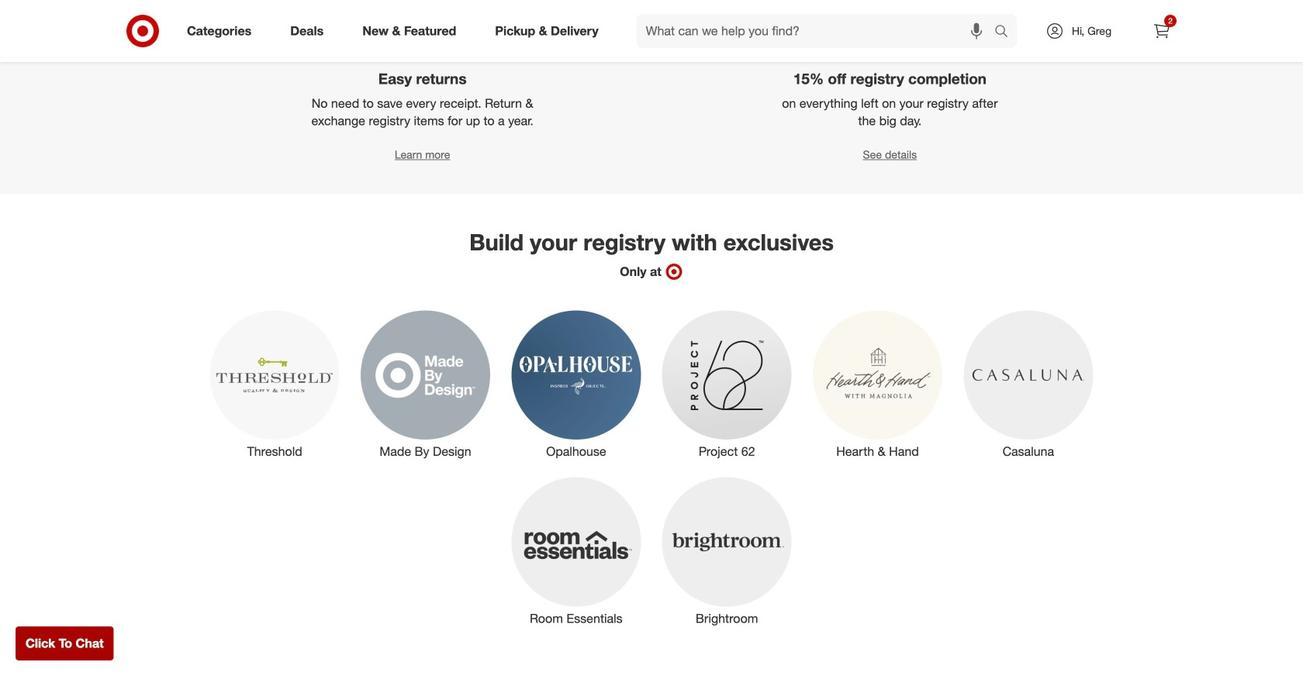 Task type: locate. For each thing, give the bounding box(es) containing it.
target image
[[665, 263, 684, 281]]

What can we help you find? suggestions appear below search field
[[637, 14, 999, 48]]



Task type: vqa. For each thing, say whether or not it's contained in the screenshot.
AMOUNT
no



